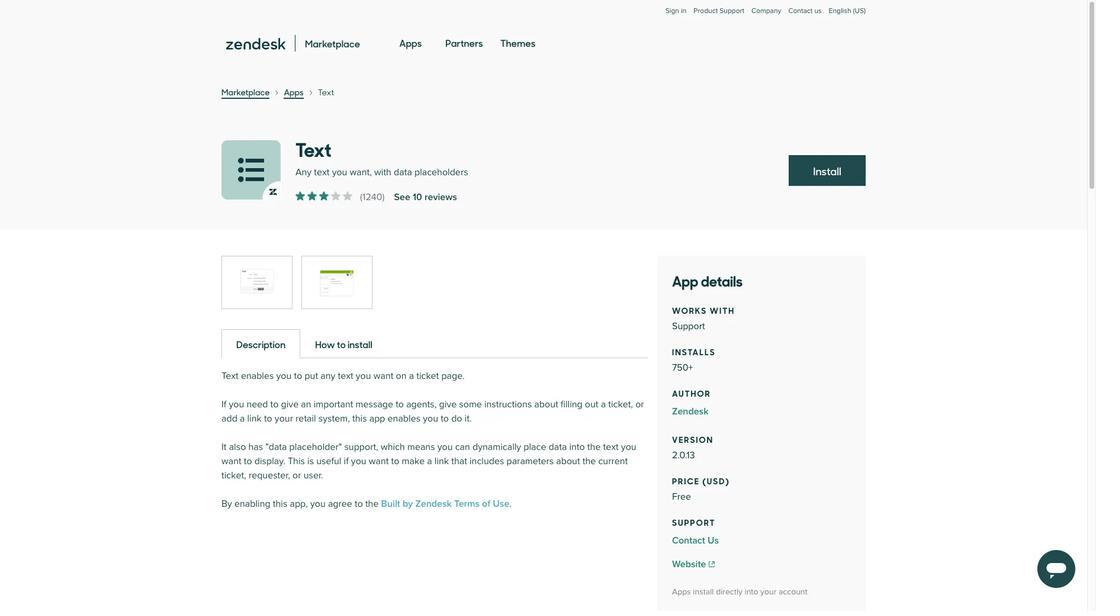 Task type: describe. For each thing, give the bounding box(es) containing it.
of
[[482, 498, 491, 510]]

(
[[360, 191, 362, 203]]

data inside the text any text you want, with data placeholders
[[394, 166, 412, 178]]

agree
[[328, 498, 352, 510]]

need
[[247, 399, 268, 410]]

it
[[222, 441, 227, 453]]

0 vertical spatial the
[[587, 441, 601, 453]]

placeholders
[[415, 166, 468, 178]]

data inside "it also has "data placeholder" support, which means you can dynamically place data into the text you want to display. this is useful if you want to make a link that includes parameters about the current ticket, requester, or user."
[[549, 441, 567, 453]]

want down which
[[369, 455, 389, 467]]

enables inside if you need to give an important message to agents, give some instructions about filling out a ticket, or add a link to your retail system, this app enables you to do it.
[[388, 413, 421, 425]]

ticket
[[417, 370, 439, 382]]

english (us) link
[[829, 7, 866, 27]]

add
[[222, 413, 237, 425]]

also
[[229, 441, 246, 453]]

1 horizontal spatial your
[[761, 587, 777, 597]]

a right out
[[601, 399, 606, 410]]

parameters
[[507, 455, 554, 467]]

instructions
[[484, 399, 532, 410]]

by
[[403, 498, 413, 510]]

partners link
[[446, 26, 483, 60]]

support,
[[344, 441, 378, 453]]

0 vertical spatial apps link
[[399, 26, 422, 60]]

product support link
[[694, 7, 745, 15]]

works
[[672, 304, 707, 316]]

0 horizontal spatial enables
[[241, 370, 274, 382]]

750+
[[672, 362, 693, 374]]

0 horizontal spatial apps link
[[284, 86, 304, 99]]

product
[[694, 7, 718, 15]]

built by zendesk terms of use link
[[381, 498, 510, 510]]

which
[[381, 441, 405, 453]]

filling
[[561, 399, 583, 410]]

any
[[296, 166, 312, 178]]

an
[[301, 399, 311, 410]]

this
[[288, 455, 305, 467]]

link inside if you need to give an important message to agents, give some instructions about filling out a ticket, or add a link to your retail system, this app enables you to do it.
[[247, 413, 262, 425]]

1 preview image of app image from the left
[[222, 256, 292, 309]]

themes link
[[501, 26, 536, 60]]

company link
[[752, 7, 781, 27]]

support inside global-navigation-secondary element
[[720, 7, 745, 15]]

zendesk inside "link"
[[672, 406, 709, 418]]

or inside if you need to give an important message to agents, give some instructions about filling out a ticket, or add a link to your retail system, this app enables you to do it.
[[636, 399, 644, 410]]

contact for contact us
[[789, 7, 813, 15]]

marketplace
[[222, 86, 270, 98]]

tab list containing description
[[222, 329, 648, 358]]

installs 750+
[[672, 345, 716, 374]]

built
[[381, 498, 400, 510]]

it also has "data placeholder" support, which means you can dynamically place data into the text you want to display. this is useful if you want to make a link that includes parameters about the current ticket, requester, or user.
[[222, 441, 637, 482]]

partners
[[446, 36, 483, 49]]

in
[[681, 7, 687, 15]]

install button
[[789, 155, 866, 186]]

2 give from the left
[[439, 399, 457, 410]]

contact us
[[672, 535, 719, 547]]

2 star fill image from the left
[[307, 191, 317, 201]]

.
[[510, 498, 512, 510]]

you inside the text any text you want, with data placeholders
[[332, 166, 347, 178]]

you left put
[[276, 370, 292, 382]]

us
[[708, 535, 719, 547]]

to left do
[[441, 413, 449, 425]]

(us)
[[853, 7, 866, 15]]

text for text enables you to put any text you want on a ticket page.
[[222, 370, 239, 382]]

description
[[236, 338, 286, 351]]

version 2.0.13
[[672, 433, 714, 461]]

into inside "it also has "data placeholder" support, which means you can dynamically place data into the text you want to display. this is useful if you want to make a link that includes parameters about the current ticket, requester, or user."
[[569, 441, 585, 453]]

0 vertical spatial install
[[348, 338, 372, 351]]

do
[[451, 413, 462, 425]]

1 vertical spatial text
[[338, 370, 353, 382]]

see 10 reviews
[[394, 191, 457, 203]]

contact for contact us
[[672, 535, 705, 547]]

zendesk image
[[226, 38, 285, 50]]

a right add
[[240, 413, 245, 425]]

on
[[396, 370, 407, 382]]

requester,
[[249, 470, 290, 482]]

app
[[672, 269, 698, 291]]

use
[[493, 498, 510, 510]]

sign in
[[666, 7, 687, 15]]

contact us link
[[672, 534, 851, 548]]

app,
[[290, 498, 308, 510]]

make
[[402, 455, 425, 467]]

author
[[672, 387, 711, 399]]

free
[[672, 491, 691, 503]]

if
[[222, 399, 226, 410]]

useful
[[316, 455, 341, 467]]

zendesk link
[[672, 405, 851, 419]]

want left on
[[374, 370, 394, 382]]

app details
[[672, 269, 743, 291]]

you left can
[[438, 441, 453, 453]]

us
[[815, 7, 822, 15]]

text for text any text you want, with data placeholders
[[296, 134, 331, 162]]

that
[[451, 455, 467, 467]]

want down also
[[222, 455, 241, 467]]

contact us
[[789, 7, 822, 15]]

themes
[[501, 36, 536, 49]]

dynamically
[[473, 441, 521, 453]]

to down need
[[264, 413, 272, 425]]

how
[[315, 338, 335, 351]]

version
[[672, 433, 714, 445]]

price (usd) free
[[672, 474, 730, 503]]

is
[[307, 455, 314, 467]]

1 horizontal spatial install
[[693, 587, 714, 597]]

by
[[222, 498, 232, 510]]

(usd)
[[703, 474, 730, 487]]

place
[[524, 441, 546, 453]]

about inside "it also has "data placeholder" support, which means you can dynamically place data into the text you want to display. this is useful if you want to make a link that includes parameters about the current ticket, requester, or user."
[[556, 455, 580, 467]]

2 preview image of app image from the left
[[302, 256, 372, 309]]

website
[[672, 559, 706, 570]]

includes
[[470, 455, 504, 467]]

about inside if you need to give an important message to agents, give some instructions about filling out a ticket, or add a link to your retail system, this app enables you to do it.
[[534, 399, 558, 410]]

you up the current
[[621, 441, 637, 453]]

1 give from the left
[[281, 399, 299, 410]]

you down agents,
[[423, 413, 438, 425]]



Task type: vqa. For each thing, say whether or not it's contained in the screenshot.
Or inside If you need to give an important message to agents, give some instructions about filling out a ticket, or add a link to your retail system, this app enables you to do it.
yes



Task type: locate. For each thing, give the bounding box(es) containing it.
ticket, down also
[[222, 470, 246, 482]]

this
[[352, 413, 367, 425], [273, 498, 288, 510]]

star fill image
[[319, 191, 329, 201], [331, 191, 341, 201], [343, 191, 352, 201]]

1 vertical spatial this
[[273, 498, 288, 510]]

it.
[[465, 413, 472, 425]]

0 horizontal spatial contact
[[672, 535, 705, 547]]

zendesk down the 'author'
[[672, 406, 709, 418]]

sign
[[666, 7, 679, 15]]

1 horizontal spatial star fill image
[[331, 191, 341, 201]]

star fill image
[[296, 191, 305, 201], [307, 191, 317, 201]]

data up see
[[394, 166, 412, 178]]

or
[[636, 399, 644, 410], [293, 470, 301, 482]]

how to install
[[315, 338, 372, 351]]

1 vertical spatial into
[[745, 587, 758, 597]]

1 horizontal spatial zendesk
[[672, 406, 709, 418]]

1 vertical spatial apps
[[284, 86, 304, 98]]

3 star fill image from the left
[[343, 191, 352, 201]]

2 horizontal spatial star fill image
[[343, 191, 352, 201]]

the up the current
[[587, 441, 601, 453]]

directly
[[716, 587, 743, 597]]

if
[[344, 455, 349, 467]]

0 vertical spatial zendesk
[[672, 406, 709, 418]]

placeholder"
[[289, 441, 342, 453]]

means
[[407, 441, 435, 453]]

1 horizontal spatial this
[[352, 413, 367, 425]]

to inside tab list
[[337, 338, 346, 351]]

with right want,
[[374, 166, 391, 178]]

your left the account
[[761, 587, 777, 597]]

1 horizontal spatial enables
[[388, 413, 421, 425]]

0 vertical spatial into
[[569, 441, 585, 453]]

a inside "it also has "data placeholder" support, which means you can dynamically place data into the text you want to display. this is useful if you want to make a link that includes parameters about the current ticket, requester, or user."
[[427, 455, 432, 467]]

out
[[585, 399, 599, 410]]

1 horizontal spatial contact
[[789, 7, 813, 15]]

zendesk right by
[[415, 498, 452, 510]]

see
[[394, 191, 410, 203]]

the left built
[[365, 498, 379, 510]]

install
[[348, 338, 372, 351], [693, 587, 714, 597]]

0 horizontal spatial install
[[348, 338, 372, 351]]

0 vertical spatial or
[[636, 399, 644, 410]]

10
[[413, 191, 422, 203]]

to down has
[[244, 455, 252, 467]]

enables down agents,
[[388, 413, 421, 425]]

preview image of app image
[[222, 256, 292, 309], [302, 256, 372, 309]]

any
[[321, 370, 335, 382]]

has
[[248, 441, 263, 453]]

1 vertical spatial or
[[293, 470, 301, 482]]

0 horizontal spatial your
[[275, 413, 293, 425]]

english (us)
[[829, 7, 866, 15]]

0 vertical spatial ticket,
[[608, 399, 633, 410]]

0 horizontal spatial apps
[[284, 86, 304, 98]]

2 vertical spatial apps
[[672, 587, 691, 597]]

apps for apps install directly into your account
[[672, 587, 691, 597]]

0 horizontal spatial zendesk
[[415, 498, 452, 510]]

2 horizontal spatial apps
[[672, 587, 691, 597]]

text inside "it also has "data placeholder" support, which means you can dynamically place data into the text you want to display. this is useful if you want to make a link that includes parameters about the current ticket, requester, or user."
[[603, 441, 619, 453]]

0 horizontal spatial data
[[394, 166, 412, 178]]

0 horizontal spatial or
[[293, 470, 301, 482]]

1 horizontal spatial apps
[[399, 36, 422, 49]]

want,
[[350, 166, 372, 178]]

1 horizontal spatial with
[[710, 304, 735, 316]]

contact up website
[[672, 535, 705, 547]]

support right product
[[720, 7, 745, 15]]

1 vertical spatial text
[[296, 134, 331, 162]]

display.
[[255, 455, 285, 467]]

the
[[587, 441, 601, 453], [583, 455, 596, 467], [365, 498, 379, 510]]

tab list
[[222, 329, 648, 358]]

1 horizontal spatial star fill image
[[307, 191, 317, 201]]

install
[[813, 163, 842, 178]]

website link
[[672, 557, 851, 572]]

contact
[[789, 7, 813, 15], [672, 535, 705, 547]]

1 vertical spatial about
[[556, 455, 580, 467]]

account
[[779, 587, 808, 597]]

text any text you want, with data placeholders
[[296, 134, 468, 178]]

can
[[455, 441, 470, 453]]

1 horizontal spatial text
[[338, 370, 353, 382]]

or inside "it also has "data placeholder" support, which means you can dynamically place data into the text you want to display. this is useful if you want to make a link that includes parameters about the current ticket, requester, or user."
[[293, 470, 301, 482]]

some
[[459, 399, 482, 410]]

details
[[701, 269, 743, 291]]

0 vertical spatial this
[[352, 413, 367, 425]]

about
[[534, 399, 558, 410], [556, 455, 580, 467]]

0 vertical spatial with
[[374, 166, 391, 178]]

install right 'how'
[[348, 338, 372, 351]]

1 vertical spatial ticket,
[[222, 470, 246, 482]]

global-navigation-secondary element
[[222, 0, 866, 27]]

link inside "it also has "data placeholder" support, which means you can dynamically place data into the text you want to display. this is useful if you want to make a link that includes parameters about the current ticket, requester, or user."
[[435, 455, 449, 467]]

give
[[281, 399, 299, 410], [439, 399, 457, 410]]

to right 'how'
[[337, 338, 346, 351]]

1 star fill image from the left
[[296, 191, 305, 201]]

enables up need
[[241, 370, 274, 382]]

1 horizontal spatial give
[[439, 399, 457, 410]]

2 vertical spatial text
[[222, 370, 239, 382]]

ticket, right out
[[608, 399, 633, 410]]

support down works
[[672, 320, 705, 332]]

apps for the topmost apps link
[[399, 36, 422, 49]]

1 vertical spatial the
[[583, 455, 596, 467]]

company
[[752, 7, 781, 15]]

apps link left partners link
[[399, 26, 422, 60]]

user.
[[304, 470, 323, 482]]

with inside the text any text you want, with data placeholders
[[374, 166, 391, 178]]

)
[[382, 191, 385, 203]]

give up do
[[439, 399, 457, 410]]

you right if
[[351, 455, 366, 467]]

with
[[374, 166, 391, 178], [710, 304, 735, 316]]

0 vertical spatial apps
[[399, 36, 422, 49]]

1 vertical spatial your
[[761, 587, 777, 597]]

2.0.13
[[672, 450, 695, 461]]

to right the agree on the bottom of the page
[[355, 498, 363, 510]]

link left that
[[435, 455, 449, 467]]

installs
[[672, 345, 716, 358]]

0 vertical spatial text
[[314, 166, 330, 178]]

product support
[[694, 7, 745, 15]]

"data
[[265, 441, 287, 453]]

link
[[247, 413, 262, 425], [435, 455, 449, 467]]

0 vertical spatial data
[[394, 166, 412, 178]]

ticket,
[[608, 399, 633, 410], [222, 470, 246, 482]]

0 vertical spatial enables
[[241, 370, 274, 382]]

your inside if you need to give an important message to agents, give some instructions about filling out a ticket, or add a link to your retail system, this app enables you to do it.
[[275, 413, 293, 425]]

to right need
[[270, 399, 279, 410]]

this left the app,
[[273, 498, 288, 510]]

ticket, inside if you need to give an important message to agents, give some instructions about filling out a ticket, or add a link to your retail system, this app enables you to do it.
[[608, 399, 633, 410]]

about left filling
[[534, 399, 558, 410]]

0 vertical spatial your
[[275, 413, 293, 425]]

1 vertical spatial install
[[693, 587, 714, 597]]

if you need to give an important message to agents, give some instructions about filling out a ticket, or add a link to your retail system, this app enables you to do it.
[[222, 399, 644, 425]]

you right the if
[[229, 399, 244, 410]]

into right directly
[[745, 587, 758, 597]]

text up the current
[[603, 441, 619, 453]]

0 horizontal spatial into
[[569, 441, 585, 453]]

1 horizontal spatial apps link
[[399, 26, 422, 60]]

0 horizontal spatial link
[[247, 413, 262, 425]]

put
[[305, 370, 318, 382]]

text right any
[[314, 166, 330, 178]]

give left an at the left
[[281, 399, 299, 410]]

0 horizontal spatial ticket,
[[222, 470, 246, 482]]

you right the app,
[[310, 498, 326, 510]]

1 vertical spatial contact
[[672, 535, 705, 547]]

you up the message
[[356, 370, 371, 382]]

1 vertical spatial data
[[549, 441, 567, 453]]

marketplace link
[[222, 86, 270, 99]]

apps right marketplace
[[284, 86, 304, 98]]

1 horizontal spatial data
[[549, 441, 567, 453]]

apps down website
[[672, 587, 691, 597]]

0 horizontal spatial this
[[273, 498, 288, 510]]

1 vertical spatial link
[[435, 455, 449, 467]]

this inside if you need to give an important message to agents, give some instructions about filling out a ticket, or add a link to your retail system, this app enables you to do it.
[[352, 413, 367, 425]]

about right parameters
[[556, 455, 580, 467]]

text for text
[[318, 86, 334, 98]]

this left app
[[352, 413, 367, 425]]

2 vertical spatial support
[[672, 516, 716, 528]]

want
[[374, 370, 394, 382], [222, 455, 241, 467], [369, 455, 389, 467]]

or right out
[[636, 399, 644, 410]]

agents,
[[406, 399, 437, 410]]

1 horizontal spatial into
[[745, 587, 758, 597]]

0 horizontal spatial star fill image
[[319, 191, 329, 201]]

ticket, inside "it also has "data placeholder" support, which means you can dynamically place data into the text you want to display. this is useful if you want to make a link that includes parameters about the current ticket, requester, or user."
[[222, 470, 246, 482]]

with inside works with support
[[710, 304, 735, 316]]

or down this
[[293, 470, 301, 482]]

link down need
[[247, 413, 262, 425]]

a
[[409, 370, 414, 382], [601, 399, 606, 410], [240, 413, 245, 425], [427, 455, 432, 467]]

reviews
[[425, 191, 457, 203]]

to left agents,
[[396, 399, 404, 410]]

text inside the text any text you want, with data placeholders
[[314, 166, 330, 178]]

price
[[672, 474, 700, 487]]

1 vertical spatial apps link
[[284, 86, 304, 99]]

( 1240 )
[[360, 191, 385, 203]]

to left put
[[294, 370, 302, 382]]

sign in link
[[666, 7, 687, 15]]

2 vertical spatial text
[[603, 441, 619, 453]]

system,
[[319, 413, 350, 425]]

0 vertical spatial text
[[318, 86, 334, 98]]

current
[[598, 455, 628, 467]]

you left want,
[[332, 166, 347, 178]]

zendesk
[[672, 406, 709, 418], [415, 498, 452, 510]]

into right place
[[569, 441, 585, 453]]

text enables you to put any text you want on a ticket page.
[[222, 370, 465, 382]]

important
[[314, 399, 353, 410]]

to down which
[[391, 455, 399, 467]]

works with support
[[672, 304, 735, 332]]

0 horizontal spatial with
[[374, 166, 391, 178]]

apps left partners
[[399, 36, 422, 49]]

0 vertical spatial support
[[720, 7, 745, 15]]

1 vertical spatial support
[[672, 320, 705, 332]]

apps install directly into your account
[[672, 587, 808, 597]]

contact inside global-navigation-secondary element
[[789, 7, 813, 15]]

1 horizontal spatial or
[[636, 399, 644, 410]]

a right make
[[427, 455, 432, 467]]

0 horizontal spatial star fill image
[[296, 191, 305, 201]]

2 vertical spatial the
[[365, 498, 379, 510]]

install left directly
[[693, 587, 714, 597]]

0 horizontal spatial give
[[281, 399, 299, 410]]

message
[[356, 399, 393, 410]]

the left the current
[[583, 455, 596, 467]]

2 horizontal spatial text
[[603, 441, 619, 453]]

1240
[[362, 191, 382, 203]]

apps
[[399, 36, 422, 49], [284, 86, 304, 98], [672, 587, 691, 597]]

0 horizontal spatial text
[[314, 166, 330, 178]]

apps link right marketplace link
[[284, 86, 304, 99]]

app
[[369, 413, 385, 425]]

2 star fill image from the left
[[331, 191, 341, 201]]

0 vertical spatial contact
[[789, 7, 813, 15]]

1 vertical spatial with
[[710, 304, 735, 316]]

to
[[337, 338, 346, 351], [294, 370, 302, 382], [270, 399, 279, 410], [396, 399, 404, 410], [264, 413, 272, 425], [441, 413, 449, 425], [244, 455, 252, 467], [391, 455, 399, 467], [355, 498, 363, 510]]

1 horizontal spatial ticket,
[[608, 399, 633, 410]]

a right on
[[409, 370, 414, 382]]

0 vertical spatial about
[[534, 399, 558, 410]]

0 horizontal spatial preview image of app image
[[222, 256, 292, 309]]

support
[[720, 7, 745, 15], [672, 320, 705, 332], [672, 516, 716, 528]]

enables
[[241, 370, 274, 382], [388, 413, 421, 425]]

your left retail at the bottom left
[[275, 413, 293, 425]]

data right place
[[549, 441, 567, 453]]

support up "contact us"
[[672, 516, 716, 528]]

text
[[318, 86, 334, 98], [296, 134, 331, 162], [222, 370, 239, 382]]

see 10 reviews link
[[394, 190, 457, 204]]

contact left us
[[789, 7, 813, 15]]

1 vertical spatial zendesk
[[415, 498, 452, 510]]

apps link
[[399, 26, 422, 60], [284, 86, 304, 99]]

text inside the text any text you want, with data placeholders
[[296, 134, 331, 162]]

text right the any
[[338, 370, 353, 382]]

contact us link
[[789, 7, 822, 15]]

page.
[[442, 370, 465, 382]]

0 vertical spatial link
[[247, 413, 262, 425]]

1 horizontal spatial link
[[435, 455, 449, 467]]

with down the details
[[710, 304, 735, 316]]

1 star fill image from the left
[[319, 191, 329, 201]]

1 vertical spatial enables
[[388, 413, 421, 425]]

support inside works with support
[[672, 320, 705, 332]]

1 horizontal spatial preview image of app image
[[302, 256, 372, 309]]



